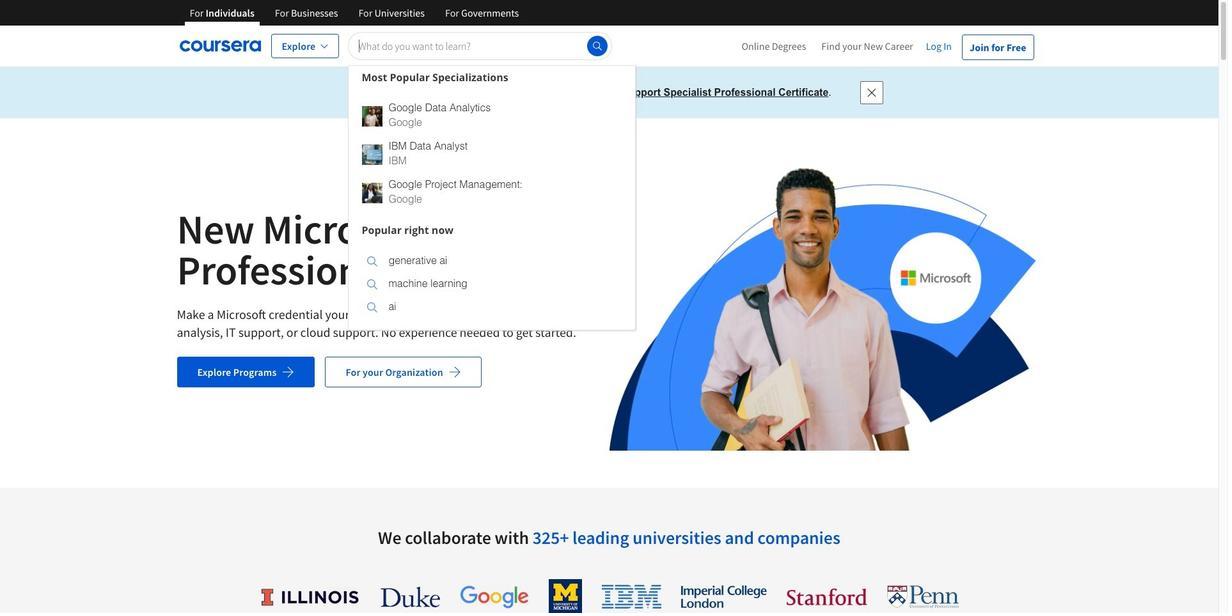 Task type: vqa. For each thing, say whether or not it's contained in the screenshot.
s3 within the 'link'
no



Task type: describe. For each thing, give the bounding box(es) containing it.
banner navigation
[[179, 0, 529, 35]]

university of pennsylvania image
[[887, 585, 959, 609]]

duke university image
[[380, 587, 440, 607]]

ibm image
[[602, 585, 661, 609]]

autocomplete results list box
[[348, 65, 636, 331]]

1 list box from the top
[[348, 89, 635, 219]]

university of illinois at urbana-champaign image
[[260, 587, 360, 607]]

coursera image
[[179, 36, 261, 56]]

2 list box from the top
[[348, 242, 635, 330]]



Task type: locate. For each thing, give the bounding box(es) containing it.
stanford university image
[[787, 589, 867, 606]]

0 vertical spatial list box
[[348, 89, 635, 219]]

What do you want to learn? text field
[[348, 32, 612, 60]]

1 vertical spatial list box
[[348, 242, 635, 330]]

google image
[[460, 585, 529, 609]]

university of michigan image
[[549, 580, 582, 614]]

None search field
[[348, 32, 636, 331]]

suggestion image image
[[362, 106, 382, 126], [362, 144, 382, 165], [362, 183, 382, 203], [367, 256, 377, 266], [367, 279, 377, 289], [367, 302, 377, 313]]

alert
[[0, 67, 1219, 118]]

list box
[[348, 89, 635, 219], [348, 242, 635, 330]]

imperial college london image
[[681, 586, 767, 608]]



